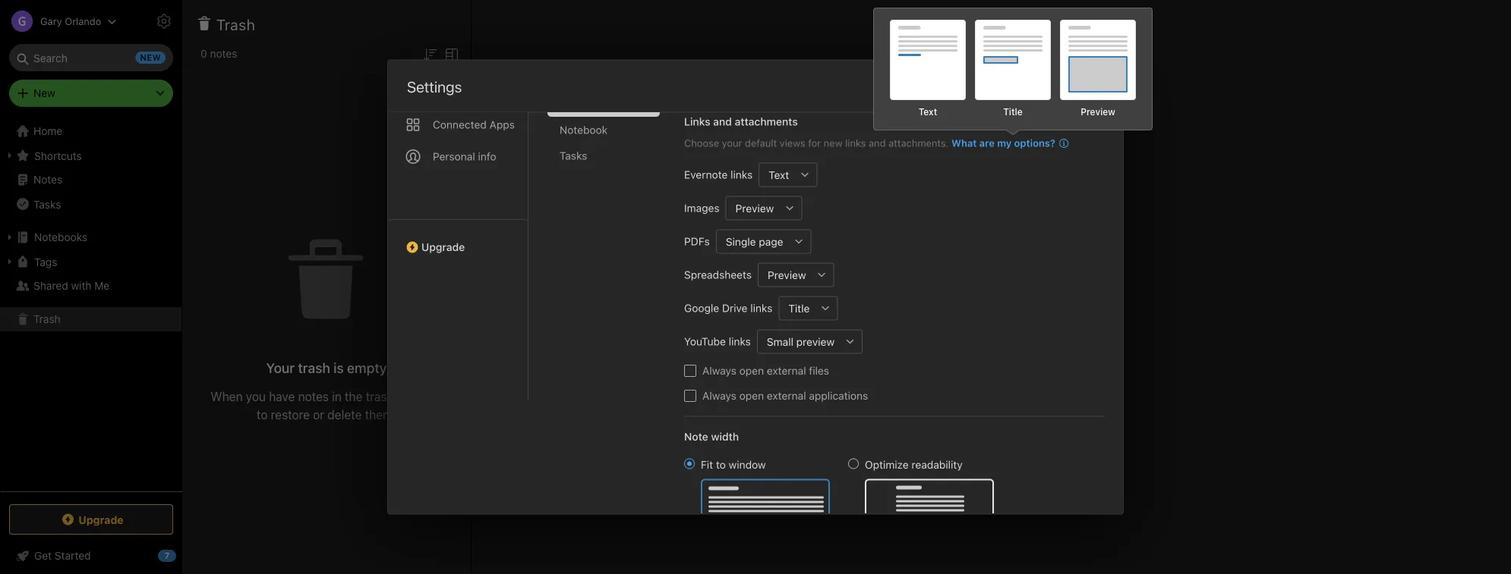 Task type: describe. For each thing, give the bounding box(es) containing it.
to inside when you have notes in the trash, click '...' to restore or delete them.
[[257, 408, 268, 423]]

small preview button
[[757, 330, 839, 355]]

links
[[684, 116, 711, 128]]

youtube
[[684, 336, 726, 349]]

shared
[[33, 280, 68, 292]]

notebook
[[560, 124, 608, 137]]

Choose default view option for Images field
[[726, 197, 802, 221]]

tab list for links and attachments
[[548, 15, 672, 401]]

open for always open external applications
[[740, 390, 764, 403]]

tooltip containing text
[[873, 8, 1153, 136]]

tasks inside button
[[33, 198, 61, 211]]

youtube links
[[684, 336, 751, 349]]

the
[[345, 390, 363, 404]]

option group containing fit to window
[[684, 458, 994, 554]]

notebook tab
[[548, 118, 660, 143]]

links down your
[[731, 169, 753, 182]]

for
[[808, 138, 821, 149]]

preview for spreadsheets
[[768, 269, 806, 282]]

to inside option group
[[716, 460, 726, 472]]

my
[[997, 138, 1012, 149]]

or
[[313, 408, 324, 423]]

close image
[[1086, 76, 1104, 94]]

tasks button
[[0, 192, 182, 216]]

always open external files
[[703, 365, 829, 378]]

note width
[[684, 431, 739, 444]]

spreadsheets
[[684, 269, 752, 282]]

Choose default view option for Spreadsheets field
[[758, 264, 834, 288]]

applications
[[809, 390, 868, 403]]

new
[[824, 138, 843, 149]]

preview button for images
[[726, 197, 778, 221]]

google
[[684, 303, 719, 315]]

choose your default views for new links and attachments.
[[684, 138, 949, 149]]

shared with me
[[33, 280, 110, 292]]

1 horizontal spatial and
[[869, 138, 886, 149]]

fit to window
[[701, 460, 766, 472]]

shortcuts button
[[0, 144, 182, 168]]

default
[[745, 138, 777, 149]]

title button
[[779, 297, 814, 321]]

note window - empty element
[[472, 0, 1511, 575]]

your
[[722, 138, 742, 149]]

delete
[[328, 408, 362, 423]]

tasks inside tab
[[560, 150, 587, 163]]

page
[[759, 236, 783, 249]]

click
[[400, 390, 426, 404]]

them.
[[365, 408, 396, 423]]

notebooks link
[[0, 226, 182, 250]]

fit
[[701, 460, 713, 472]]

0 horizontal spatial upgrade button
[[9, 505, 173, 535]]

Optimize readability radio
[[848, 460, 859, 470]]

attachments
[[735, 116, 798, 128]]

width
[[711, 431, 739, 444]]

tasks tab
[[548, 144, 660, 169]]

preview for images
[[736, 203, 774, 215]]

trash
[[298, 360, 330, 377]]

your
[[266, 360, 295, 377]]

options?
[[1014, 138, 1056, 149]]

restore
[[271, 408, 310, 423]]

links right new
[[845, 138, 866, 149]]

notes link
[[0, 168, 182, 192]]

window
[[729, 460, 766, 472]]

always for always open external files
[[703, 365, 737, 378]]

Choose default view option for Google Drive links field
[[779, 297, 838, 321]]

what
[[952, 138, 977, 149]]

google drive links
[[684, 303, 773, 315]]

open for always open external files
[[740, 365, 764, 378]]

choose
[[684, 138, 719, 149]]

trash,
[[366, 390, 397, 404]]

images
[[684, 202, 720, 215]]

small
[[767, 336, 794, 349]]

views
[[780, 138, 806, 149]]

new button
[[9, 80, 173, 107]]

text inside tooltip
[[919, 106, 937, 117]]

connected apps
[[433, 119, 515, 131]]

in
[[332, 390, 342, 404]]



Task type: vqa. For each thing, say whether or not it's contained in the screenshot.
checkbox
no



Task type: locate. For each thing, give the bounding box(es) containing it.
notes
[[210, 47, 237, 60], [298, 390, 329, 404]]

1 vertical spatial always
[[703, 390, 737, 403]]

connected
[[433, 119, 487, 131]]

0 vertical spatial upgrade
[[422, 242, 465, 254]]

links right drive
[[751, 303, 773, 315]]

preview up title button
[[768, 269, 806, 282]]

1 vertical spatial open
[[740, 390, 764, 403]]

me
[[94, 280, 110, 292]]

files
[[809, 365, 829, 378]]

trash
[[216, 15, 255, 33], [33, 313, 61, 326]]

optimize readability
[[865, 460, 963, 472]]

text down 'views'
[[769, 169, 789, 182]]

Choose default view option for Evernote links field
[[759, 163, 817, 188]]

preview button up title button
[[758, 264, 810, 288]]

0 horizontal spatial tasks
[[33, 198, 61, 211]]

0 vertical spatial external
[[767, 365, 806, 378]]

0 vertical spatial upgrade button
[[388, 220, 528, 260]]

0 vertical spatial to
[[257, 408, 268, 423]]

small preview
[[767, 336, 835, 349]]

links down drive
[[729, 336, 751, 349]]

always right always open external applications option
[[703, 390, 737, 403]]

preview button
[[726, 197, 778, 221], [758, 264, 810, 288]]

to down you
[[257, 408, 268, 423]]

1 open from the top
[[740, 365, 764, 378]]

notes right 0
[[210, 47, 237, 60]]

2 always from the top
[[703, 390, 737, 403]]

what are my options?
[[952, 138, 1056, 149]]

Choose default view option for PDFs field
[[716, 230, 812, 254]]

personal
[[433, 151, 475, 163]]

0 horizontal spatial trash
[[33, 313, 61, 326]]

title inside button
[[789, 303, 810, 315]]

0 vertical spatial text
[[919, 106, 937, 117]]

0 horizontal spatial upgrade
[[78, 514, 124, 527]]

pdfs
[[684, 236, 710, 248]]

tasks
[[560, 150, 587, 163], [33, 198, 61, 211]]

2 open from the top
[[740, 390, 764, 403]]

open
[[740, 365, 764, 378], [740, 390, 764, 403]]

upgrade button inside tab list
[[388, 220, 528, 260]]

0 horizontal spatial notes
[[210, 47, 237, 60]]

links and attachments
[[684, 116, 798, 128]]

home
[[33, 125, 62, 137]]

0 horizontal spatial tab list
[[388, 0, 529, 401]]

0 vertical spatial preview button
[[726, 197, 778, 221]]

0 notes
[[201, 47, 237, 60]]

1 vertical spatial title
[[789, 303, 810, 315]]

personal info
[[433, 151, 496, 163]]

preview
[[1081, 106, 1116, 117], [736, 203, 774, 215], [768, 269, 806, 282]]

title up small preview button
[[789, 303, 810, 315]]

attachments.
[[889, 138, 949, 149]]

you
[[246, 390, 266, 404]]

1 vertical spatial upgrade
[[78, 514, 124, 527]]

notes up or
[[298, 390, 329, 404]]

1 vertical spatial upgrade button
[[9, 505, 173, 535]]

trash down shared
[[33, 313, 61, 326]]

info
[[478, 151, 496, 163]]

your trash is empty
[[266, 360, 387, 377]]

0
[[201, 47, 207, 60]]

tree containing home
[[0, 119, 182, 491]]

tasks down notebook on the left top
[[560, 150, 587, 163]]

1 horizontal spatial tab list
[[548, 15, 672, 401]]

preview
[[797, 336, 835, 349]]

open down always open external files
[[740, 390, 764, 403]]

new
[[33, 87, 55, 99]]

upgrade inside tab list
[[422, 242, 465, 254]]

evernote
[[684, 169, 728, 182]]

and left attachments.
[[869, 138, 886, 149]]

title
[[1004, 106, 1023, 117], [789, 303, 810, 315]]

tab list containing notebook
[[548, 15, 672, 401]]

trash link
[[0, 308, 182, 332]]

1 horizontal spatial trash
[[216, 15, 255, 33]]

Search text field
[[20, 44, 163, 71]]

1 vertical spatial to
[[716, 460, 726, 472]]

when you have notes in the trash, click '...' to restore or delete them.
[[211, 390, 442, 423]]

tab list
[[388, 0, 529, 401], [548, 15, 672, 401]]

shared with me link
[[0, 274, 182, 298]]

when
[[211, 390, 243, 404]]

upgrade button
[[388, 220, 528, 260], [9, 505, 173, 535]]

shortcuts
[[34, 149, 82, 162]]

and
[[713, 116, 732, 128], [869, 138, 886, 149]]

expand tags image
[[4, 256, 16, 268]]

to right fit
[[716, 460, 726, 472]]

notebooks
[[34, 231, 87, 244]]

1 vertical spatial external
[[767, 390, 806, 403]]

is
[[334, 360, 344, 377]]

preview up single page
[[736, 203, 774, 215]]

None search field
[[20, 44, 163, 71]]

1 horizontal spatial upgrade button
[[388, 220, 528, 260]]

tab list containing connected apps
[[388, 0, 529, 401]]

0 vertical spatial preview
[[1081, 106, 1116, 117]]

external for files
[[767, 365, 806, 378]]

option group
[[684, 458, 994, 554]]

always right always open external files checkbox
[[703, 365, 737, 378]]

1 horizontal spatial upgrade
[[422, 242, 465, 254]]

0 vertical spatial always
[[703, 365, 737, 378]]

to
[[257, 408, 268, 423], [716, 460, 726, 472]]

external
[[767, 365, 806, 378], [767, 390, 806, 403]]

upgrade
[[422, 242, 465, 254], [78, 514, 124, 527]]

Choose default view option for YouTube links field
[[757, 330, 863, 355]]

2 external from the top
[[767, 390, 806, 403]]

always for always open external applications
[[703, 390, 737, 403]]

1 horizontal spatial title
[[1004, 106, 1023, 117]]

1 horizontal spatial notes
[[298, 390, 329, 404]]

0 vertical spatial notes
[[210, 47, 237, 60]]

open up always open external applications
[[740, 365, 764, 378]]

preview inside choose default view option for spreadsheets field
[[768, 269, 806, 282]]

single
[[726, 236, 756, 249]]

1 vertical spatial trash
[[33, 313, 61, 326]]

1 vertical spatial and
[[869, 138, 886, 149]]

tasks down notes at the top of the page
[[33, 198, 61, 211]]

0 vertical spatial trash
[[216, 15, 255, 33]]

trash up 0 notes
[[216, 15, 255, 33]]

empty
[[347, 360, 387, 377]]

apps
[[490, 119, 515, 131]]

1 vertical spatial text
[[769, 169, 789, 182]]

tags button
[[0, 250, 182, 274]]

drive
[[722, 303, 748, 315]]

tooltip
[[873, 8, 1153, 136]]

Always open external applications checkbox
[[684, 391, 696, 403]]

Always open external files checkbox
[[684, 366, 696, 378]]

1 vertical spatial notes
[[298, 390, 329, 404]]

1 external from the top
[[767, 365, 806, 378]]

Fit to window radio
[[684, 460, 695, 470]]

external down always open external files
[[767, 390, 806, 403]]

0 horizontal spatial text
[[769, 169, 789, 182]]

always open external applications
[[703, 390, 868, 403]]

note
[[684, 431, 708, 444]]

0 horizontal spatial and
[[713, 116, 732, 128]]

0 vertical spatial tasks
[[560, 150, 587, 163]]

title up my
[[1004, 106, 1023, 117]]

preview button for spreadsheets
[[758, 264, 810, 288]]

1 vertical spatial preview
[[736, 203, 774, 215]]

home link
[[0, 119, 182, 144]]

0 vertical spatial title
[[1004, 106, 1023, 117]]

tree
[[0, 119, 182, 491]]

notes inside when you have notes in the trash, click '...' to restore or delete them.
[[298, 390, 329, 404]]

tab list for notebook
[[388, 0, 529, 401]]

are
[[980, 138, 995, 149]]

notes
[[33, 174, 62, 186]]

settings
[[407, 78, 462, 96]]

text up attachments.
[[919, 106, 937, 117]]

0 horizontal spatial title
[[789, 303, 810, 315]]

text inside button
[[769, 169, 789, 182]]

have
[[269, 390, 295, 404]]

preview down close "icon"
[[1081, 106, 1116, 117]]

0 vertical spatial and
[[713, 116, 732, 128]]

1 vertical spatial preview button
[[758, 264, 810, 288]]

external up always open external applications
[[767, 365, 806, 378]]

text
[[919, 106, 937, 117], [769, 169, 789, 182]]

1 vertical spatial tasks
[[33, 198, 61, 211]]

1 horizontal spatial tasks
[[560, 150, 587, 163]]

evernote links
[[684, 169, 753, 182]]

single page button
[[716, 230, 787, 254]]

always
[[703, 365, 737, 378], [703, 390, 737, 403]]

with
[[71, 280, 92, 292]]

external for applications
[[767, 390, 806, 403]]

1 horizontal spatial to
[[716, 460, 726, 472]]

settings image
[[155, 12, 173, 30]]

'...'
[[429, 390, 442, 404]]

readability
[[912, 460, 963, 472]]

2 vertical spatial preview
[[768, 269, 806, 282]]

expand notebooks image
[[4, 232, 16, 244]]

trash inside trash link
[[33, 313, 61, 326]]

0 vertical spatial open
[[740, 365, 764, 378]]

text button
[[759, 163, 793, 188]]

optimize
[[865, 460, 909, 472]]

0 horizontal spatial to
[[257, 408, 268, 423]]

tags
[[34, 256, 57, 268]]

1 always from the top
[[703, 365, 737, 378]]

preview inside choose default view option for images field
[[736, 203, 774, 215]]

preview button up "single page" button
[[726, 197, 778, 221]]

1 horizontal spatial text
[[919, 106, 937, 117]]

and up your
[[713, 116, 732, 128]]

single page
[[726, 236, 783, 249]]



